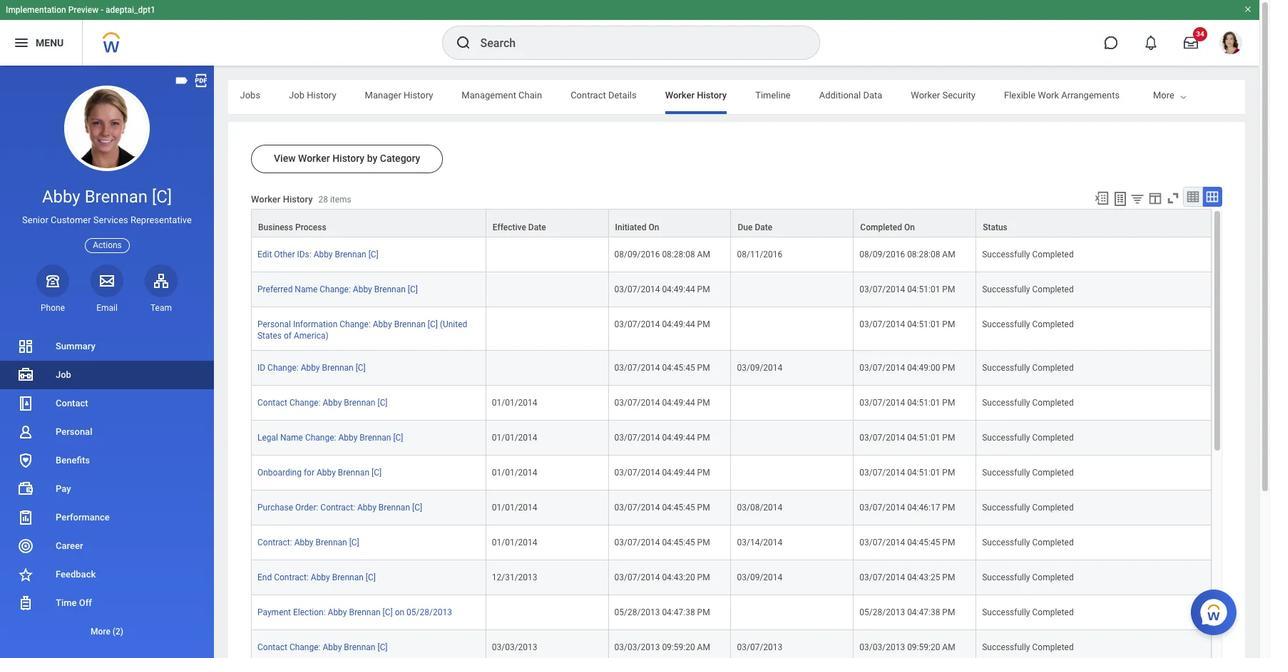 Task type: describe. For each thing, give the bounding box(es) containing it.
contract details
[[571, 90, 637, 101]]

name for preferred
[[295, 285, 318, 295]]

contract: abby brennan [c] link
[[257, 535, 359, 548]]

change: right id
[[267, 363, 299, 373]]

Search Workday  search field
[[480, 27, 790, 58]]

additional data
[[819, 90, 882, 101]]

6 row from the top
[[251, 386, 1212, 421]]

row containing personal information change: abby brennan [c] (united states of america)
[[251, 307, 1212, 351]]

personal link
[[0, 418, 214, 446]]

successfully for row containing purchase order: contract: abby brennan [c]
[[982, 503, 1030, 513]]

on for initiated on
[[649, 223, 659, 233]]

time off link
[[0, 589, 214, 618]]

jobs
[[240, 90, 260, 101]]

feedback image
[[17, 566, 34, 583]]

04:51:01 for legal name change: abby brennan [c]
[[907, 433, 940, 443]]

03/09/2014 for 03/07/2014 04:45:45 pm
[[737, 363, 782, 373]]

contact inside navigation pane region
[[56, 398, 88, 409]]

payment election: abby brennan [c] on 05/28/2013 link
[[257, 605, 452, 618]]

completed for row containing legal name change: abby brennan [c]
[[1032, 433, 1074, 443]]

successfully for row containing legal name change: abby brennan [c]
[[982, 433, 1030, 443]]

contact for 03/03/2013
[[257, 643, 287, 653]]

phone image
[[43, 272, 63, 289]]

initiated on button
[[609, 210, 731, 237]]

onboarding
[[257, 468, 302, 478]]

data
[[863, 90, 882, 101]]

brennan inside navigation pane region
[[85, 187, 148, 207]]

category
[[380, 153, 420, 164]]

career image
[[17, 538, 34, 555]]

01/01/2014 for onboarding for abby brennan [c]
[[492, 468, 537, 478]]

job image
[[17, 367, 34, 384]]

worker for worker history
[[665, 90, 695, 101]]

additional
[[819, 90, 861, 101]]

04:43:20
[[662, 573, 695, 583]]

history for worker history
[[697, 90, 727, 101]]

election:
[[293, 608, 326, 618]]

due
[[738, 223, 753, 233]]

completed for row containing id change: abby brennan [c]
[[1032, 363, 1074, 373]]

successfully completed for row containing end contract: abby brennan [c]
[[982, 573, 1074, 583]]

purchase order: contract: abby brennan [c] link
[[257, 500, 422, 513]]

performance link
[[0, 503, 214, 532]]

04:46:17
[[907, 503, 940, 513]]

successfully completed for row containing onboarding for abby brennan [c]
[[982, 468, 1074, 478]]

search image
[[455, 34, 472, 51]]

worker for worker history 28 items
[[251, 194, 281, 205]]

08/11/2016
[[737, 250, 782, 260]]

34
[[1196, 30, 1204, 38]]

04:49:44 for personal information change: abby brennan [c] (united states of america)
[[662, 320, 695, 330]]

2 04:47:38 from the left
[[907, 608, 940, 618]]

01/01/2014 for contract: abby brennan [c]
[[492, 538, 537, 548]]

12/31/2013
[[492, 573, 537, 583]]

successfully completed for first row from the bottom of the page
[[982, 643, 1074, 653]]

worker history
[[665, 90, 727, 101]]

34 button
[[1175, 27, 1207, 58]]

details
[[608, 90, 637, 101]]

export to worksheets image
[[1112, 190, 1129, 208]]

successfully completed for row containing purchase order: contract: abby brennan [c]
[[982, 503, 1074, 513]]

legal name change: abby brennan [c]
[[257, 433, 403, 443]]

team link
[[145, 264, 178, 314]]

abby down "payment election: abby brennan [c] on 05/28/2013" on the bottom left of the page
[[323, 643, 342, 653]]

personal information change: abby brennan [c] (united states of america) link
[[257, 317, 467, 341]]

for
[[304, 468, 314, 478]]

1 05/28/2013 from the left
[[407, 608, 452, 618]]

more for more (2)
[[91, 627, 110, 637]]

successfully completed for row containing payment election: abby brennan [c] on 05/28/2013
[[982, 608, 1074, 618]]

menu
[[36, 37, 64, 48]]

id change: abby brennan [c] link
[[257, 360, 366, 373]]

successfully for row containing end contract: abby brennan [c]
[[982, 573, 1030, 583]]

history for manager history
[[404, 90, 433, 101]]

03/09/2014 for 03/07/2014 04:43:20 pm
[[737, 573, 782, 583]]

(2)
[[113, 627, 123, 637]]

abby right election:
[[328, 608, 347, 618]]

04:45:45 for 03/14/2014
[[662, 538, 695, 548]]

completed for row containing purchase order: contract: abby brennan [c]
[[1032, 503, 1074, 513]]

contact image
[[17, 395, 34, 412]]

customer
[[51, 215, 91, 225]]

email
[[96, 303, 118, 313]]

contact link
[[0, 389, 214, 418]]

03/07/2013
[[737, 643, 782, 653]]

abby up election:
[[311, 573, 330, 583]]

change: up onboarding for abby brennan [c] link
[[305, 433, 336, 443]]

04:49:44 for contact change: abby brennan [c]
[[662, 398, 695, 408]]

worker for worker security
[[911, 90, 940, 101]]

email abby brennan [c] element
[[91, 302, 123, 314]]

phone abby brennan [c] element
[[36, 302, 69, 314]]

business
[[258, 223, 293, 233]]

date for effective date
[[528, 223, 546, 233]]

successfully for row containing contract: abby brennan [c]
[[982, 538, 1030, 548]]

04:49:44 for legal name change: abby brennan [c]
[[662, 433, 695, 443]]

completed for row containing personal information change: abby brennan [c] (united states of america)
[[1032, 320, 1074, 330]]

effective date
[[493, 223, 546, 233]]

services
[[93, 215, 128, 225]]

contact change: abby brennan [c] link for 01/01/2014
[[257, 395, 388, 408]]

end contract: abby brennan [c] link
[[257, 570, 376, 583]]

legal name change: abby brennan [c] link
[[257, 430, 403, 443]]

03/07/2014 04:49:44 pm for preferred name change: abby brennan [c]
[[614, 285, 710, 295]]

arrangements
[[1061, 90, 1120, 101]]

summary link
[[0, 332, 214, 361]]

purchase
[[257, 503, 293, 513]]

contact change: abby brennan [c] for 03/03/2013
[[257, 643, 388, 653]]

row containing preferred name change: abby brennan [c]
[[251, 272, 1212, 307]]

payment election: abby brennan [c] on 05/28/2013
[[257, 608, 452, 618]]

adeptai_dpt1
[[106, 5, 155, 15]]

04:51:01 for personal information change: abby brennan [c] (united states of america)
[[907, 320, 940, 330]]

view worker history by category button
[[251, 145, 443, 173]]

history for worker history 28 items
[[283, 194, 313, 205]]

03/08/2014
[[737, 503, 782, 513]]

job history
[[289, 90, 336, 101]]

senior
[[22, 215, 48, 225]]

time off
[[56, 598, 92, 608]]

[c] inside personal information change: abby brennan [c] (united states of america)
[[428, 320, 438, 330]]

pay link
[[0, 475, 214, 503]]

personal for personal information change: abby brennan [c] (united states of america)
[[257, 320, 291, 330]]

flexible work arrangements
[[1004, 90, 1120, 101]]

preview
[[68, 5, 99, 15]]

abby up 'legal name change: abby brennan [c]' link
[[323, 398, 342, 408]]

successfully completed for row containing preferred name change: abby brennan [c]
[[982, 285, 1074, 295]]

performance image
[[17, 509, 34, 526]]

preferred name change: abby brennan [c]
[[257, 285, 418, 295]]

2 03/03/2013 from the left
[[614, 643, 660, 653]]

completed for row containing end contract: abby brennan [c]
[[1032, 573, 1074, 583]]

career link
[[0, 532, 214, 561]]

1 08/09/2016 08:28:08 am from the left
[[614, 250, 710, 260]]

time
[[56, 598, 77, 608]]

payment
[[257, 608, 291, 618]]

initiated
[[615, 223, 646, 233]]

actions button
[[85, 238, 130, 253]]

select to filter grid data image
[[1130, 191, 1145, 206]]

1 03/03/2013 from the left
[[492, 643, 537, 653]]

on
[[395, 608, 404, 618]]

04:45:45 for 03/08/2014
[[662, 503, 695, 513]]

04:51:01 for contact change: abby brennan [c]
[[907, 398, 940, 408]]

-
[[101, 5, 103, 15]]

03/07/2014 04:45:45 pm for 03/09/2014
[[614, 363, 710, 373]]

1 08/09/2016 from the left
[[614, 250, 660, 260]]

personal information change: abby brennan [c] (united states of america)
[[257, 320, 467, 341]]

successfully completed for row containing edit other ids: abby brennan [c]
[[982, 250, 1074, 260]]

03/07/2014 04:51:01 pm for legal name change: abby brennan [c]
[[860, 433, 955, 443]]

information
[[293, 320, 338, 330]]

justify image
[[13, 34, 30, 51]]

worker security
[[911, 90, 976, 101]]

28
[[318, 195, 328, 205]]

successfully for eighth row from the bottom
[[982, 398, 1030, 408]]

more (2) button
[[0, 618, 214, 646]]

off
[[79, 598, 92, 608]]

preferred
[[257, 285, 293, 295]]

successfully completed for row containing personal information change: abby brennan [c] (united states of america)
[[982, 320, 1074, 330]]

onboarding for abby brennan [c] link
[[257, 465, 382, 478]]

team
[[150, 303, 172, 313]]

worker history 28 items
[[251, 194, 351, 205]]

more (2)
[[91, 627, 123, 637]]

contact for 01/01/2014
[[257, 398, 287, 408]]

03/07/2014 04:43:25 pm
[[860, 573, 955, 583]]

pay
[[56, 483, 71, 494]]

abby up onboarding for abby brennan [c] link
[[338, 433, 358, 443]]

mail image
[[98, 272, 116, 289]]

abby inside personal information change: abby brennan [c] (united states of america)
[[373, 320, 392, 330]]

contract
[[571, 90, 606, 101]]

3 05/28/2013 from the left
[[860, 608, 905, 618]]

completed inside popup button
[[860, 223, 902, 233]]

03/07/2014 04:51:01 pm for contact change: abby brennan [c]
[[860, 398, 955, 408]]

work
[[1038, 90, 1059, 101]]

row containing onboarding for abby brennan [c]
[[251, 456, 1212, 491]]

row containing contract: abby brennan [c]
[[251, 526, 1212, 561]]

successfully for row containing edit other ids: abby brennan [c]
[[982, 250, 1030, 260]]

1 vertical spatial contract:
[[257, 538, 292, 548]]



Task type: locate. For each thing, give the bounding box(es) containing it.
12 row from the top
[[251, 596, 1212, 631]]

brennan inside personal information change: abby brennan [c] (united states of america)
[[394, 320, 426, 330]]

successfully completed for eighth row from the bottom
[[982, 398, 1074, 408]]

04:47:38 down the 04:43:20
[[662, 608, 695, 618]]

job inside navigation pane region
[[56, 369, 71, 380]]

3 04:51:01 from the top
[[907, 398, 940, 408]]

03/03/2013 09:59:20 am down 03/07/2014 04:43:20 pm
[[614, 643, 710, 653]]

job right the jobs
[[289, 90, 305, 101]]

successfully completed for row containing contract: abby brennan [c]
[[982, 538, 1074, 548]]

1 horizontal spatial 09:59:20
[[907, 643, 940, 653]]

expand table image
[[1205, 190, 1219, 204]]

row containing business process
[[251, 209, 1212, 238]]

04:49:44 for onboarding for abby brennan [c]
[[662, 468, 695, 478]]

2 horizontal spatial 05/28/2013
[[860, 608, 905, 618]]

1 04:49:44 from the top
[[662, 285, 695, 295]]

8 row from the top
[[251, 456, 1212, 491]]

date right effective
[[528, 223, 546, 233]]

2 03/07/2014 04:51:01 pm from the top
[[860, 320, 955, 330]]

menu banner
[[0, 0, 1259, 66]]

completed for row containing preferred name change: abby brennan [c]
[[1032, 285, 1074, 295]]

1 horizontal spatial on
[[904, 223, 915, 233]]

completed for row containing edit other ids: abby brennan [c]
[[1032, 250, 1074, 260]]

menu button
[[0, 20, 82, 66]]

08:28:08 down initiated on popup button
[[662, 250, 695, 260]]

1 01/01/2014 from the top
[[492, 398, 537, 408]]

2 03/03/2013 09:59:20 am from the left
[[860, 643, 955, 653]]

cell
[[486, 238, 609, 272], [486, 272, 609, 307], [731, 272, 854, 307], [486, 307, 609, 351], [731, 307, 854, 351], [486, 351, 609, 386], [731, 386, 854, 421], [731, 421, 854, 456], [731, 456, 854, 491], [486, 596, 609, 631], [731, 596, 854, 631]]

2 01/01/2014 from the top
[[492, 433, 537, 443]]

1 04:47:38 from the left
[[662, 608, 695, 618]]

0 vertical spatial job
[[289, 90, 305, 101]]

2 05/28/2013 04:47:38 pm from the left
[[860, 608, 955, 618]]

1 horizontal spatial 05/28/2013 04:47:38 pm
[[860, 608, 955, 618]]

close environment banner image
[[1244, 5, 1252, 14]]

11 successfully from the top
[[982, 608, 1030, 618]]

1 horizontal spatial job
[[289, 90, 305, 101]]

export to excel image
[[1094, 190, 1110, 206]]

history left by
[[332, 153, 365, 164]]

abby
[[42, 187, 80, 207], [314, 250, 333, 260], [353, 285, 372, 295], [373, 320, 392, 330], [301, 363, 320, 373], [323, 398, 342, 408], [338, 433, 358, 443], [317, 468, 336, 478], [357, 503, 376, 513], [294, 538, 313, 548], [311, 573, 330, 583], [328, 608, 347, 618], [323, 643, 342, 653]]

contract: right order:
[[320, 503, 355, 513]]

0 horizontal spatial 05/28/2013
[[407, 608, 452, 618]]

1 vertical spatial name
[[280, 433, 303, 443]]

2 horizontal spatial 03/03/2013
[[860, 643, 905, 653]]

business process button
[[252, 210, 485, 237]]

status
[[983, 223, 1008, 233]]

03/07/2014 04:46:17 pm
[[860, 503, 955, 513]]

03/07/2014 04:45:45 pm
[[614, 363, 710, 373], [614, 503, 710, 513], [614, 538, 710, 548], [860, 538, 955, 548]]

08/09/2016 08:28:08 am
[[614, 250, 710, 260], [860, 250, 955, 260]]

personal for personal
[[56, 426, 92, 437]]

effective
[[493, 223, 526, 233]]

0 horizontal spatial 03/03/2013 09:59:20 am
[[614, 643, 710, 653]]

5 03/07/2014 04:51:01 pm from the top
[[860, 468, 955, 478]]

4 04:49:44 from the top
[[662, 433, 695, 443]]

contact change: abby brennan [c] link down election:
[[257, 640, 388, 653]]

flexible
[[1004, 90, 1036, 101]]

04:49:00
[[907, 363, 940, 373]]

row containing end contract: abby brennan [c]
[[251, 561, 1212, 596]]

successfully completed for row containing legal name change: abby brennan [c]
[[982, 433, 1074, 443]]

history left manager
[[307, 90, 336, 101]]

1 horizontal spatial more
[[1153, 90, 1174, 101]]

successfully for row containing preferred name change: abby brennan [c]
[[982, 285, 1030, 295]]

08/09/2016 down initiated on
[[614, 250, 660, 260]]

on
[[649, 223, 659, 233], [904, 223, 915, 233]]

personal
[[257, 320, 291, 330], [56, 426, 92, 437]]

more left (2)
[[91, 627, 110, 637]]

end
[[257, 573, 272, 583]]

03/07/2014 04:49:44 pm for contact change: abby brennan [c]
[[614, 398, 710, 408]]

on for completed on
[[904, 223, 915, 233]]

2 date from the left
[[755, 223, 772, 233]]

08/09/2016 down completed on
[[860, 250, 905, 260]]

0 horizontal spatial 05/28/2013 04:47:38 pm
[[614, 608, 710, 618]]

history left 28
[[283, 194, 313, 205]]

time off image
[[17, 595, 34, 612]]

5 04:51:01 from the top
[[907, 468, 940, 478]]

chain
[[518, 90, 542, 101]]

1 05/28/2013 04:47:38 pm from the left
[[614, 608, 710, 618]]

successfully completed for row containing id change: abby brennan [c]
[[982, 363, 1074, 373]]

0 vertical spatial contact change: abby brennan [c] link
[[257, 395, 388, 408]]

more down notifications large image
[[1153, 90, 1174, 101]]

history right manager
[[404, 90, 433, 101]]

01/01/2014 for contact change: abby brennan [c]
[[492, 398, 537, 408]]

1 08:28:08 from the left
[[662, 250, 695, 260]]

tab list containing jobs
[[0, 80, 1120, 114]]

2 04:49:44 from the top
[[662, 320, 695, 330]]

5 01/01/2014 from the top
[[492, 538, 537, 548]]

03/03/2013 09:59:20 am
[[614, 643, 710, 653], [860, 643, 955, 653]]

personal image
[[17, 424, 34, 441]]

10 row from the top
[[251, 526, 1212, 561]]

1 09:59:20 from the left
[[662, 643, 695, 653]]

of
[[284, 331, 292, 341]]

11 row from the top
[[251, 561, 1212, 596]]

completed on button
[[854, 210, 976, 237]]

change: down the id change: abby brennan [c]
[[289, 398, 321, 408]]

toolbar
[[1088, 187, 1222, 209]]

12 successfully completed from the top
[[982, 643, 1074, 653]]

contact up "legal"
[[257, 398, 287, 408]]

0 vertical spatial contract:
[[320, 503, 355, 513]]

2 contact change: abby brennan [c] link from the top
[[257, 640, 388, 653]]

3 successfully from the top
[[982, 320, 1030, 330]]

[c] inside navigation pane region
[[152, 187, 172, 207]]

date inside 'popup button'
[[528, 223, 546, 233]]

feedback
[[56, 569, 96, 580]]

03/07/2014 04:49:44 pm for legal name change: abby brennan [c]
[[614, 433, 710, 443]]

0 vertical spatial name
[[295, 285, 318, 295]]

05/28/2013 down the 03/07/2014 04:43:25 pm
[[860, 608, 905, 618]]

13 row from the top
[[251, 631, 1212, 658]]

row containing edit other ids: abby brennan [c]
[[251, 238, 1212, 272]]

legal
[[257, 433, 278, 443]]

completed for row containing payment election: abby brennan [c] on 05/28/2013
[[1032, 608, 1074, 618]]

fullscreen image
[[1165, 190, 1181, 206]]

1 horizontal spatial 04:47:38
[[907, 608, 940, 618]]

contact change: abby brennan [c] for 01/01/2014
[[257, 398, 388, 408]]

status button
[[976, 210, 1211, 237]]

1 successfully completed from the top
[[982, 250, 1074, 260]]

personal inside personal information change: abby brennan [c] (united states of america)
[[257, 320, 291, 330]]

0 horizontal spatial on
[[649, 223, 659, 233]]

view printable version (pdf) image
[[193, 73, 209, 88]]

table image
[[1186, 190, 1200, 204]]

2 vertical spatial contract:
[[274, 573, 309, 583]]

3 03/07/2014 04:49:44 pm from the top
[[614, 398, 710, 408]]

edit other ids: abby brennan [c] link
[[257, 247, 379, 260]]

name inside "link"
[[295, 285, 318, 295]]

change: down the preferred name change: abby brennan [c]
[[340, 320, 371, 330]]

onboarding for abby brennan [c]
[[257, 468, 382, 478]]

6 successfully from the top
[[982, 433, 1030, 443]]

successfully for row containing id change: abby brennan [c]
[[982, 363, 1030, 373]]

03/07/2014 04:49:44 pm for onboarding for abby brennan [c]
[[614, 468, 710, 478]]

phone button
[[36, 264, 69, 314]]

notifications large image
[[1144, 36, 1158, 50]]

job down the 'summary' on the bottom of the page
[[56, 369, 71, 380]]

12 successfully from the top
[[982, 643, 1030, 653]]

04:47:38 down 04:43:25
[[907, 608, 940, 618]]

timeline
[[755, 90, 791, 101]]

0 horizontal spatial 08/09/2016
[[614, 250, 660, 260]]

5 successfully completed from the top
[[982, 398, 1074, 408]]

05/28/2013 04:47:38 pm down 03/07/2014 04:43:20 pm
[[614, 608, 710, 618]]

change: down the edit other ids: abby brennan [c]
[[320, 285, 351, 295]]

profile logan mcneil image
[[1219, 31, 1242, 57]]

1 horizontal spatial personal
[[257, 320, 291, 330]]

09:59:20 down 04:43:25
[[907, 643, 940, 653]]

01/01/2014
[[492, 398, 537, 408], [492, 433, 537, 443], [492, 468, 537, 478], [492, 503, 537, 513], [492, 538, 537, 548]]

abby brennan [c]
[[42, 187, 172, 207]]

1 horizontal spatial 05/28/2013
[[614, 608, 660, 618]]

pm
[[697, 285, 710, 295], [942, 285, 955, 295], [697, 320, 710, 330], [942, 320, 955, 330], [697, 363, 710, 373], [942, 363, 955, 373], [697, 398, 710, 408], [942, 398, 955, 408], [697, 433, 710, 443], [942, 433, 955, 443], [697, 468, 710, 478], [942, 468, 955, 478], [697, 503, 710, 513], [942, 503, 955, 513], [697, 538, 710, 548], [942, 538, 955, 548], [697, 573, 710, 583], [942, 573, 955, 583], [697, 608, 710, 618], [942, 608, 955, 618]]

history for job history
[[307, 90, 336, 101]]

contact change: abby brennan [c] link for 03/03/2013
[[257, 640, 388, 653]]

03/07/2014 04:51:01 pm for onboarding for abby brennan [c]
[[860, 468, 955, 478]]

completed for first row from the bottom of the page
[[1032, 643, 1074, 653]]

implementation preview -   adeptai_dpt1
[[6, 5, 155, 15]]

9 successfully from the top
[[982, 538, 1030, 548]]

benefits
[[56, 455, 90, 466]]

contract: down purchase
[[257, 538, 292, 548]]

date right the due
[[755, 223, 772, 233]]

tag image
[[174, 73, 190, 88]]

2 08/09/2016 08:28:08 am from the left
[[860, 250, 955, 260]]

history left the timeline
[[697, 90, 727, 101]]

contact change: abby brennan [c] link down the id change: abby brennan [c]
[[257, 395, 388, 408]]

1 03/09/2014 from the top
[[737, 363, 782, 373]]

more for more
[[1153, 90, 1174, 101]]

brennan inside "link"
[[374, 285, 406, 295]]

1 row from the top
[[251, 209, 1212, 238]]

8 successfully from the top
[[982, 503, 1030, 513]]

4 row from the top
[[251, 307, 1212, 351]]

1 horizontal spatial 08/09/2016
[[860, 250, 905, 260]]

view
[[274, 153, 296, 164]]

abby down the preferred name change: abby brennan [c]
[[373, 320, 392, 330]]

04:43:25
[[907, 573, 940, 583]]

by
[[367, 153, 377, 164]]

3 successfully completed from the top
[[982, 320, 1074, 330]]

0 horizontal spatial 03/03/2013
[[492, 643, 537, 653]]

[c]
[[152, 187, 172, 207], [368, 250, 379, 260], [408, 285, 418, 295], [428, 320, 438, 330], [356, 363, 366, 373], [378, 398, 388, 408], [393, 433, 403, 443], [372, 468, 382, 478], [412, 503, 422, 513], [349, 538, 359, 548], [366, 573, 376, 583], [383, 608, 393, 618], [378, 643, 388, 653]]

successfully
[[982, 250, 1030, 260], [982, 285, 1030, 295], [982, 320, 1030, 330], [982, 363, 1030, 373], [982, 398, 1030, 408], [982, 433, 1030, 443], [982, 468, 1030, 478], [982, 503, 1030, 513], [982, 538, 1030, 548], [982, 573, 1030, 583], [982, 608, 1030, 618], [982, 643, 1030, 653]]

5 04:49:44 from the top
[[662, 468, 695, 478]]

5 successfully from the top
[[982, 398, 1030, 408]]

successfully for row containing personal information change: abby brennan [c] (united states of america)
[[982, 320, 1030, 330]]

2 03/09/2014 from the top
[[737, 573, 782, 583]]

contract:
[[320, 503, 355, 513], [257, 538, 292, 548], [274, 573, 309, 583]]

name for legal
[[280, 433, 303, 443]]

0 vertical spatial contact change: abby brennan [c]
[[257, 398, 388, 408]]

1 horizontal spatial 08:28:08
[[907, 250, 940, 260]]

7 successfully from the top
[[982, 468, 1030, 478]]

1 horizontal spatial 08/09/2016 08:28:08 am
[[860, 250, 955, 260]]

abby down order:
[[294, 538, 313, 548]]

successfully for row containing onboarding for abby brennan [c]
[[982, 468, 1030, 478]]

9 successfully completed from the top
[[982, 538, 1074, 548]]

more
[[1153, 90, 1174, 101], [91, 627, 110, 637]]

abby right ids:
[[314, 250, 333, 260]]

implementation
[[6, 5, 66, 15]]

4 successfully from the top
[[982, 363, 1030, 373]]

list
[[0, 332, 214, 646]]

2 03/07/2014 04:49:44 pm from the top
[[614, 320, 710, 330]]

08/09/2016 08:28:08 am down 'completed on' popup button
[[860, 250, 955, 260]]

successfully for row containing payment election: abby brennan [c] on 05/28/2013
[[982, 608, 1030, 618]]

0 horizontal spatial 09:59:20
[[662, 643, 695, 653]]

08:28:08
[[662, 250, 695, 260], [907, 250, 940, 260]]

09:59:20 down the 04:43:20
[[662, 643, 695, 653]]

date for due date
[[755, 223, 772, 233]]

03/07/2014 04:45:45 pm for 03/14/2014
[[614, 538, 710, 548]]

2 05/28/2013 from the left
[[614, 608, 660, 618]]

worker inside 'view worker history by category' button
[[298, 153, 330, 164]]

2 successfully completed from the top
[[982, 285, 1074, 295]]

2 contact change: abby brennan [c] from the top
[[257, 643, 388, 653]]

worker up business
[[251, 194, 281, 205]]

tab list
[[0, 80, 1120, 114]]

0 horizontal spatial personal
[[56, 426, 92, 437]]

01/01/2014 for legal name change: abby brennan [c]
[[492, 433, 537, 443]]

effective date button
[[486, 210, 608, 237]]

1 vertical spatial contact change: abby brennan [c]
[[257, 643, 388, 653]]

1 successfully from the top
[[982, 250, 1030, 260]]

0 vertical spatial more
[[1153, 90, 1174, 101]]

1 03/07/2014 04:51:01 pm from the top
[[860, 285, 955, 295]]

3 03/07/2014 04:51:01 pm from the top
[[860, 398, 955, 408]]

04:49:44 for preferred name change: abby brennan [c]
[[662, 285, 695, 295]]

team abby brennan [c] element
[[145, 302, 178, 314]]

change: inside personal information change: abby brennan [c] (united states of america)
[[340, 320, 371, 330]]

list containing summary
[[0, 332, 214, 646]]

business process
[[258, 223, 326, 233]]

10 successfully completed from the top
[[982, 573, 1074, 583]]

abby down onboarding for abby brennan [c]
[[357, 503, 376, 513]]

completed for eighth row from the bottom
[[1032, 398, 1074, 408]]

security
[[942, 90, 976, 101]]

worker left security
[[911, 90, 940, 101]]

management
[[462, 90, 516, 101]]

5 03/07/2014 04:49:44 pm from the top
[[614, 468, 710, 478]]

contact down payment
[[257, 643, 287, 653]]

2 09:59:20 from the left
[[907, 643, 940, 653]]

job for job
[[56, 369, 71, 380]]

summary image
[[17, 338, 34, 355]]

manager
[[365, 90, 401, 101]]

05/28/2013 down 03/07/2014 04:43:20 pm
[[614, 608, 660, 618]]

8 successfully completed from the top
[[982, 503, 1074, 513]]

worker right view
[[298, 153, 330, 164]]

worker right details
[[665, 90, 695, 101]]

abby down the america)
[[301, 363, 320, 373]]

10 successfully from the top
[[982, 573, 1030, 583]]

2 row from the top
[[251, 238, 1212, 272]]

0 horizontal spatial 04:47:38
[[662, 608, 695, 618]]

view worker history by category
[[274, 153, 420, 164]]

contact change: abby brennan [c] up 'legal name change: abby brennan [c]' link
[[257, 398, 388, 408]]

03/07/2014 04:51:01 pm for personal information change: abby brennan [c] (united states of america)
[[860, 320, 955, 330]]

1 contact change: abby brennan [c] link from the top
[[257, 395, 388, 408]]

abby right for
[[317, 468, 336, 478]]

03/07/2014 04:51:01 pm for preferred name change: abby brennan [c]
[[860, 285, 955, 295]]

03/07/2014 04:51:01 pm
[[860, 285, 955, 295], [860, 320, 955, 330], [860, 398, 955, 408], [860, 433, 955, 443], [860, 468, 955, 478]]

03/07/2014 04:49:44 pm for personal information change: abby brennan [c] (united states of america)
[[614, 320, 710, 330]]

1 contact change: abby brennan [c] from the top
[[257, 398, 388, 408]]

1 vertical spatial contact change: abby brennan [c] link
[[257, 640, 388, 653]]

7 successfully completed from the top
[[982, 468, 1074, 478]]

name
[[295, 285, 318, 295], [280, 433, 303, 443]]

contact down job link
[[56, 398, 88, 409]]

1 04:51:01 from the top
[[907, 285, 940, 295]]

05/28/2013 04:47:38 pm down the 03/07/2014 04:43:25 pm
[[860, 608, 955, 618]]

03/07/2014 04:45:45 pm for 03/08/2014
[[614, 503, 710, 513]]

job for job history
[[289, 90, 305, 101]]

row containing purchase order: contract: abby brennan [c]
[[251, 491, 1212, 526]]

management chain
[[462, 90, 542, 101]]

09:59:20
[[662, 643, 695, 653], [907, 643, 940, 653]]

1 vertical spatial job
[[56, 369, 71, 380]]

08/09/2016 08:28:08 am down initiated on popup button
[[614, 250, 710, 260]]

completed for row containing contract: abby brennan [c]
[[1032, 538, 1074, 548]]

more (2) button
[[0, 623, 214, 640]]

0 horizontal spatial more
[[91, 627, 110, 637]]

1 03/07/2014 04:49:44 pm from the top
[[614, 285, 710, 295]]

click to view/edit grid preferences image
[[1147, 190, 1163, 206]]

1 horizontal spatial date
[[755, 223, 772, 233]]

4 successfully completed from the top
[[982, 363, 1074, 373]]

abby up personal information change: abby brennan [c] (united states of america) link
[[353, 285, 372, 295]]

04:51:01 for preferred name change: abby brennan [c]
[[907, 285, 940, 295]]

3 row from the top
[[251, 272, 1212, 307]]

name right "legal"
[[280, 433, 303, 443]]

7 row from the top
[[251, 421, 1212, 456]]

1 vertical spatial more
[[91, 627, 110, 637]]

0 horizontal spatial 08:28:08
[[662, 250, 695, 260]]

benefits link
[[0, 446, 214, 475]]

9 row from the top
[[251, 491, 1212, 526]]

4 04:51:01 from the top
[[907, 433, 940, 443]]

successfully for first row from the bottom of the page
[[982, 643, 1030, 653]]

summary
[[56, 341, 95, 352]]

purchase order: contract: abby brennan [c]
[[257, 503, 422, 513]]

personal up benefits
[[56, 426, 92, 437]]

(united
[[440, 320, 467, 330]]

04:51:01 for onboarding for abby brennan [c]
[[907, 468, 940, 478]]

2 on from the left
[[904, 223, 915, 233]]

08:28:08 down 'completed on' popup button
[[907, 250, 940, 260]]

1 horizontal spatial 03/03/2013
[[614, 643, 660, 653]]

[c] inside "link"
[[408, 285, 418, 295]]

senior customer services representative
[[22, 215, 192, 225]]

job link
[[0, 361, 214, 389]]

more inside dropdown button
[[91, 627, 110, 637]]

1 date from the left
[[528, 223, 546, 233]]

2 04:51:01 from the top
[[907, 320, 940, 330]]

6 successfully completed from the top
[[982, 433, 1074, 443]]

1 on from the left
[[649, 223, 659, 233]]

view team image
[[153, 272, 170, 289]]

2 08/09/2016 from the left
[[860, 250, 905, 260]]

3 03/03/2013 from the left
[[860, 643, 905, 653]]

row containing legal name change: abby brennan [c]
[[251, 421, 1212, 456]]

3 04:49:44 from the top
[[662, 398, 695, 408]]

completed for row containing onboarding for abby brennan [c]
[[1032, 468, 1074, 478]]

04:45:45 for 03/09/2014
[[662, 363, 695, 373]]

personal up 'states' at bottom left
[[257, 320, 291, 330]]

representative
[[130, 215, 192, 225]]

abby inside navigation pane region
[[42, 187, 80, 207]]

pay image
[[17, 481, 34, 498]]

performance
[[56, 512, 110, 523]]

manager history
[[365, 90, 433, 101]]

due date
[[738, 223, 772, 233]]

0 horizontal spatial date
[[528, 223, 546, 233]]

11 successfully completed from the top
[[982, 608, 1074, 618]]

1 vertical spatial personal
[[56, 426, 92, 437]]

inbox large image
[[1184, 36, 1198, 50]]

edit other ids: abby brennan [c]
[[257, 250, 379, 260]]

0 vertical spatial personal
[[257, 320, 291, 330]]

3 01/01/2014 from the top
[[492, 468, 537, 478]]

date inside popup button
[[755, 223, 772, 233]]

contract: right end
[[274, 573, 309, 583]]

navigation pane region
[[0, 66, 214, 658]]

contact change: abby brennan [c] down election:
[[257, 643, 388, 653]]

benefits image
[[17, 452, 34, 469]]

1 vertical spatial 03/09/2014
[[737, 573, 782, 583]]

successfully completed
[[982, 250, 1074, 260], [982, 285, 1074, 295], [982, 320, 1074, 330], [982, 363, 1074, 373], [982, 398, 1074, 408], [982, 433, 1074, 443], [982, 468, 1074, 478], [982, 503, 1074, 513], [982, 538, 1074, 548], [982, 573, 1074, 583], [982, 608, 1074, 618], [982, 643, 1074, 653]]

abby up customer
[[42, 187, 80, 207]]

4 01/01/2014 from the top
[[492, 503, 537, 513]]

completed
[[860, 223, 902, 233], [1032, 250, 1074, 260], [1032, 285, 1074, 295], [1032, 320, 1074, 330], [1032, 363, 1074, 373], [1032, 398, 1074, 408], [1032, 433, 1074, 443], [1032, 468, 1074, 478], [1032, 503, 1074, 513], [1032, 538, 1074, 548], [1032, 573, 1074, 583], [1032, 608, 1074, 618], [1032, 643, 1074, 653]]

5 row from the top
[[251, 351, 1212, 386]]

4 03/07/2014 04:49:44 pm from the top
[[614, 433, 710, 443]]

row containing id change: abby brennan [c]
[[251, 351, 1212, 386]]

row containing payment election: abby brennan [c] on 05/28/2013
[[251, 596, 1212, 631]]

0 horizontal spatial job
[[56, 369, 71, 380]]

03/07/2014 04:49:44 pm
[[614, 285, 710, 295], [614, 320, 710, 330], [614, 398, 710, 408], [614, 433, 710, 443], [614, 468, 710, 478]]

04:49:44
[[662, 285, 695, 295], [662, 320, 695, 330], [662, 398, 695, 408], [662, 433, 695, 443], [662, 468, 695, 478]]

change: inside "link"
[[320, 285, 351, 295]]

initiated on
[[615, 223, 659, 233]]

history inside button
[[332, 153, 365, 164]]

2 08:28:08 from the left
[[907, 250, 940, 260]]

03/03/2013 09:59:20 am down the 03/07/2014 04:43:25 pm
[[860, 643, 955, 653]]

1 horizontal spatial 03/03/2013 09:59:20 am
[[860, 643, 955, 653]]

0 horizontal spatial 08/09/2016 08:28:08 am
[[614, 250, 710, 260]]

abby inside "link"
[[353, 285, 372, 295]]

4 03/07/2014 04:51:01 pm from the top
[[860, 433, 955, 443]]

1 03/03/2013 09:59:20 am from the left
[[614, 643, 710, 653]]

worker
[[665, 90, 695, 101], [911, 90, 940, 101], [298, 153, 330, 164], [251, 194, 281, 205]]

other
[[274, 250, 295, 260]]

2 successfully from the top
[[982, 285, 1030, 295]]

05/28/2013 right on
[[407, 608, 452, 618]]

name right preferred
[[295, 285, 318, 295]]

0 vertical spatial 03/09/2014
[[737, 363, 782, 373]]

change: down election:
[[289, 643, 321, 653]]

contact change: abby brennan [c] link
[[257, 395, 388, 408], [257, 640, 388, 653]]

row
[[251, 209, 1212, 238], [251, 238, 1212, 272], [251, 272, 1212, 307], [251, 307, 1212, 351], [251, 351, 1212, 386], [251, 386, 1212, 421], [251, 421, 1212, 456], [251, 456, 1212, 491], [251, 491, 1212, 526], [251, 526, 1212, 561], [251, 561, 1212, 596], [251, 596, 1212, 631], [251, 631, 1212, 658]]

personal inside "link"
[[56, 426, 92, 437]]



Task type: vqa. For each thing, say whether or not it's contained in the screenshot.
first Table icon from the bottom of the page
no



